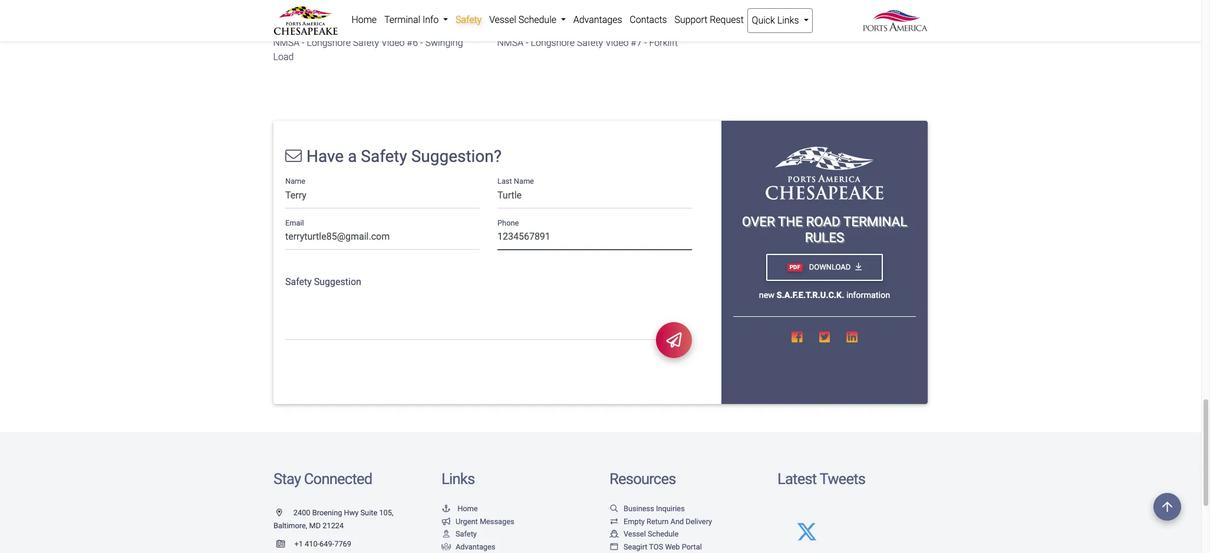Task type: vqa. For each thing, say whether or not it's contained in the screenshot.
right Links
yes



Task type: locate. For each thing, give the bounding box(es) containing it.
1 horizontal spatial advantages link
[[570, 8, 626, 32]]

video left #7
[[606, 37, 629, 49]]

tos
[[649, 543, 663, 552]]

safety down video image
[[353, 37, 379, 49]]

have a safety suggestion?
[[307, 147, 502, 166]]

-
[[302, 37, 305, 49], [421, 37, 423, 49], [526, 37, 529, 49], [645, 37, 647, 49]]

vessel
[[489, 14, 516, 25], [624, 530, 646, 539]]

hwy
[[344, 509, 359, 518]]

0 horizontal spatial links
[[442, 471, 475, 488]]

1 vertical spatial advantages link
[[442, 543, 495, 552]]

1 vertical spatial vessel schedule link
[[610, 530, 679, 539]]

advantages link down user hard hat icon
[[442, 543, 495, 552]]

home link up urgent at the left of page
[[442, 505, 478, 513]]

nmsa inside nmsa - longshore safety video #6 - swinging load
[[274, 37, 300, 49]]

seagirt tos web portal link
[[610, 543, 702, 552]]

safety right a
[[361, 147, 407, 166]]

2 longshore from the left
[[531, 37, 575, 49]]

1 horizontal spatial links
[[777, 15, 799, 26]]

twitter square image
[[819, 331, 830, 344]]

safety
[[456, 14, 482, 25], [353, 37, 379, 49], [577, 37, 603, 49], [361, 147, 407, 166], [285, 276, 312, 287], [456, 530, 477, 539]]

schedule
[[519, 14, 556, 25], [648, 530, 679, 539]]

safety link down urgent at the left of page
[[442, 530, 477, 539]]

seagirt tos web portal
[[624, 543, 702, 552]]

advantages link up nmsa - longshore safety video #7 - forklift
[[570, 8, 626, 32]]

urgent messages link
[[442, 517, 514, 526]]

empty return and delivery link
[[610, 517, 712, 526]]

stay connected
[[274, 471, 372, 488]]

s.a.f.e.t.r.u.c.k.
[[777, 291, 844, 301]]

safety link
[[452, 8, 485, 32], [442, 530, 477, 539]]

linkedin image
[[847, 331, 858, 344]]

quick links link
[[748, 8, 813, 33]]

0 vertical spatial vessel
[[489, 14, 516, 25]]

0 vertical spatial schedule
[[519, 14, 556, 25]]

over the road terminal rules
[[742, 214, 907, 245]]

0 horizontal spatial schedule
[[519, 14, 556, 25]]

name up the email
[[285, 177, 305, 186]]

request
[[710, 14, 744, 25]]

0 vertical spatial advantages link
[[570, 8, 626, 32]]

hand receiving image
[[442, 544, 451, 552]]

1 nmsa from the left
[[274, 37, 300, 49]]

over
[[742, 214, 775, 230]]

search image
[[610, 506, 619, 513]]

messages
[[480, 517, 514, 526]]

business
[[624, 505, 654, 513]]

business inquiries
[[624, 505, 685, 513]]

urgent
[[456, 517, 478, 526]]

1 horizontal spatial schedule
[[648, 530, 679, 539]]

support
[[675, 14, 708, 25]]

name right last
[[514, 177, 534, 186]]

0 horizontal spatial nmsa
[[274, 37, 300, 49]]

Phone text field
[[498, 227, 692, 250]]

1 horizontal spatial video
[[606, 37, 629, 49]]

longshore
[[307, 37, 351, 49], [531, 37, 575, 49]]

name
[[285, 177, 305, 186], [514, 177, 534, 186]]

0 vertical spatial vessel schedule link
[[485, 8, 570, 32]]

info
[[423, 14, 439, 25]]

resources
[[610, 471, 676, 488]]

Email text field
[[285, 227, 480, 250]]

0 vertical spatial safety link
[[452, 8, 485, 32]]

longshore for nmsa - longshore safety video #7 - forklift
[[531, 37, 575, 49]]

home link
[[348, 8, 381, 32], [442, 505, 478, 513]]

1 name from the left
[[285, 177, 305, 186]]

0 horizontal spatial name
[[285, 177, 305, 186]]

links up anchor icon
[[442, 471, 475, 488]]

video left #6
[[382, 37, 405, 49]]

support request
[[675, 14, 744, 25]]

1 horizontal spatial nmsa
[[498, 37, 524, 49]]

links right quick
[[777, 15, 799, 26]]

contacts
[[630, 14, 667, 25]]

ship image
[[610, 531, 619, 539]]

1 vertical spatial home link
[[442, 505, 478, 513]]

load
[[274, 52, 294, 63]]

video
[[382, 37, 405, 49], [606, 37, 629, 49]]

business inquiries link
[[610, 505, 685, 513]]

home
[[352, 14, 377, 25], [458, 505, 478, 513]]

arrow to bottom image
[[855, 263, 862, 272]]

0 horizontal spatial advantages link
[[442, 543, 495, 552]]

vessel schedule link
[[485, 8, 570, 32], [610, 530, 679, 539]]

1 horizontal spatial vessel schedule link
[[610, 530, 679, 539]]

links
[[777, 15, 799, 26], [442, 471, 475, 488]]

contacts link
[[626, 8, 671, 32]]

1 horizontal spatial vessel
[[624, 530, 646, 539]]

latest tweets
[[778, 471, 865, 488]]

+1 410-649-7769 link
[[274, 540, 351, 549]]

video for #6
[[382, 37, 405, 49]]

2 video from the left
[[606, 37, 629, 49]]

0 horizontal spatial advantages
[[456, 543, 495, 552]]

1 horizontal spatial home
[[458, 505, 478, 513]]

4 - from the left
[[645, 37, 647, 49]]

longshore inside nmsa - longshore safety video #6 - swinging load
[[307, 37, 351, 49]]

0 horizontal spatial longshore
[[307, 37, 351, 49]]

new s.a.f.e.t.r.u.c.k. information
[[759, 291, 890, 301]]

nmsa
[[274, 37, 300, 49], [498, 37, 524, 49]]

vessel schedule
[[489, 14, 559, 25], [624, 530, 679, 539]]

inquiries
[[656, 505, 685, 513]]

1 horizontal spatial home link
[[442, 505, 478, 513]]

1 vertical spatial vessel schedule
[[624, 530, 679, 539]]

browser image
[[610, 544, 619, 552]]

1 vertical spatial vessel
[[624, 530, 646, 539]]

1 longshore from the left
[[307, 37, 351, 49]]

1 horizontal spatial advantages
[[573, 14, 622, 25]]

safety link up swinging
[[452, 8, 485, 32]]

video image
[[274, 0, 480, 6]]

0 horizontal spatial home link
[[348, 8, 381, 32]]

seagirt
[[624, 543, 648, 552]]

broening
[[312, 509, 342, 518]]

exchange image
[[610, 518, 619, 526]]

0 horizontal spatial vessel schedule link
[[485, 8, 570, 32]]

schedule up seagirt tos web portal
[[648, 530, 679, 539]]

home down video image
[[352, 14, 377, 25]]

0 vertical spatial links
[[777, 15, 799, 26]]

facebook square image
[[792, 331, 803, 344]]

2 nmsa from the left
[[498, 37, 524, 49]]

1 vertical spatial home
[[458, 505, 478, 513]]

+1 410-649-7769
[[294, 540, 351, 549]]

1 horizontal spatial longshore
[[531, 37, 575, 49]]

1 vertical spatial advantages
[[456, 543, 495, 552]]

map marker alt image
[[276, 510, 292, 517]]

safety suggestion
[[285, 276, 361, 287]]

0 horizontal spatial vessel schedule
[[489, 14, 559, 25]]

advantages down "urgent messages" link
[[456, 543, 495, 552]]

2400
[[293, 509, 310, 518]]

0 horizontal spatial video
[[382, 37, 405, 49]]

safety link for "urgent messages" link
[[442, 530, 477, 539]]

Name text field
[[285, 186, 480, 208]]

0 vertical spatial vessel schedule
[[489, 14, 559, 25]]

empty return and delivery
[[624, 517, 712, 526]]

1 vertical spatial safety link
[[442, 530, 477, 539]]

nmsa for nmsa - longshore safety video #6 - swinging load
[[274, 37, 300, 49]]

advantages link
[[570, 8, 626, 32], [442, 543, 495, 552]]

phone
[[498, 219, 519, 228]]

schedule up nmsa - longshore safety video #7 - forklift
[[519, 14, 556, 25]]

0 vertical spatial home link
[[348, 8, 381, 32]]

home up urgent at the left of page
[[458, 505, 478, 513]]

connected
[[304, 471, 372, 488]]

support request link
[[671, 8, 748, 32]]

0 vertical spatial advantages
[[573, 14, 622, 25]]

terminal info link
[[381, 8, 452, 32]]

0 vertical spatial home
[[352, 14, 377, 25]]

information
[[846, 291, 890, 301]]

1 horizontal spatial name
[[514, 177, 534, 186]]

1 vertical spatial schedule
[[648, 530, 679, 539]]

video inside nmsa - longshore safety video #6 - swinging load
[[382, 37, 405, 49]]

1 video from the left
[[382, 37, 405, 49]]

advantages
[[573, 14, 622, 25], [456, 543, 495, 552]]

advantages up nmsa - longshore safety video #7 - forklift
[[573, 14, 622, 25]]

terminal
[[843, 214, 907, 230]]

and
[[671, 517, 684, 526]]

1 vertical spatial links
[[442, 471, 475, 488]]

home link down video image
[[348, 8, 381, 32]]



Task type: describe. For each thing, give the bounding box(es) containing it.
suggestion
[[314, 276, 361, 287]]

have
[[307, 147, 344, 166]]

swinging
[[426, 37, 463, 49]]

safety down urgent at the left of page
[[456, 530, 477, 539]]

2400 broening hwy suite 105, baltimore, md 21224 link
[[274, 509, 393, 530]]

#6
[[407, 37, 418, 49]]

longshore for nmsa - longshore safety video #6 - swinging load
[[307, 37, 351, 49]]

stay
[[274, 471, 301, 488]]

links inside "quick links" link
[[777, 15, 799, 26]]

pdf
[[790, 264, 800, 271]]

terminal
[[384, 14, 420, 25]]

+1
[[294, 540, 303, 549]]

nmsa - longshore safety video #7 - forklift
[[498, 37, 678, 49]]

safety link for the terminal info link
[[452, 8, 485, 32]]

3 - from the left
[[526, 37, 529, 49]]

suggestion?
[[411, 147, 502, 166]]

last
[[498, 177, 512, 186]]

649-
[[320, 540, 334, 549]]

tweets
[[820, 471, 865, 488]]

web
[[665, 543, 680, 552]]

user hard hat image
[[442, 531, 451, 539]]

safety left suggestion
[[285, 276, 312, 287]]

terminal info
[[384, 14, 441, 25]]

latest
[[778, 471, 817, 488]]

Safety Suggestion text field
[[285, 269, 692, 340]]

return
[[647, 517, 669, 526]]

1 - from the left
[[302, 37, 305, 49]]

nmsa for nmsa - longshore safety video #7 - forklift
[[498, 37, 524, 49]]

safety inside nmsa - longshore safety video #6 - swinging load
[[353, 37, 379, 49]]

nmsa - longshore safety video #6 - swinging load
[[274, 37, 463, 63]]

the
[[778, 214, 803, 230]]

bullhorn image
[[442, 518, 451, 526]]

home link for the terminal info link
[[348, 8, 381, 32]]

go to top image
[[1154, 493, 1181, 521]]

rules
[[805, 230, 844, 245]]

105,
[[379, 509, 393, 518]]

quick
[[752, 15, 775, 26]]

new
[[759, 291, 775, 301]]

quick links
[[752, 15, 801, 26]]

md
[[309, 521, 321, 530]]

2400 broening hwy suite 105, baltimore, md 21224
[[274, 509, 393, 530]]

21224
[[323, 521, 344, 530]]

seagirt terminal image
[[766, 147, 884, 200]]

#7
[[631, 37, 642, 49]]

safety up swinging
[[456, 14, 482, 25]]

last name
[[498, 177, 534, 186]]

portal
[[682, 543, 702, 552]]

phone office image
[[276, 541, 294, 549]]

0 horizontal spatial home
[[352, 14, 377, 25]]

home link for "urgent messages" link
[[442, 505, 478, 513]]

0 horizontal spatial vessel
[[489, 14, 516, 25]]

410-
[[305, 540, 320, 549]]

1 horizontal spatial vessel schedule
[[624, 530, 679, 539]]

safety left #7
[[577, 37, 603, 49]]

2 - from the left
[[421, 37, 423, 49]]

road
[[806, 214, 840, 230]]

7769
[[334, 540, 351, 549]]

a
[[348, 147, 357, 166]]

Last Name text field
[[498, 186, 692, 208]]

download
[[807, 263, 851, 272]]

2 name from the left
[[514, 177, 534, 186]]

forklift
[[650, 37, 678, 49]]

suite
[[360, 509, 377, 518]]

empty
[[624, 517, 645, 526]]

email
[[285, 219, 304, 228]]

baltimore,
[[274, 521, 307, 530]]

urgent messages
[[456, 517, 514, 526]]

video for #7
[[606, 37, 629, 49]]

delivery
[[686, 517, 712, 526]]

anchor image
[[442, 506, 451, 513]]



